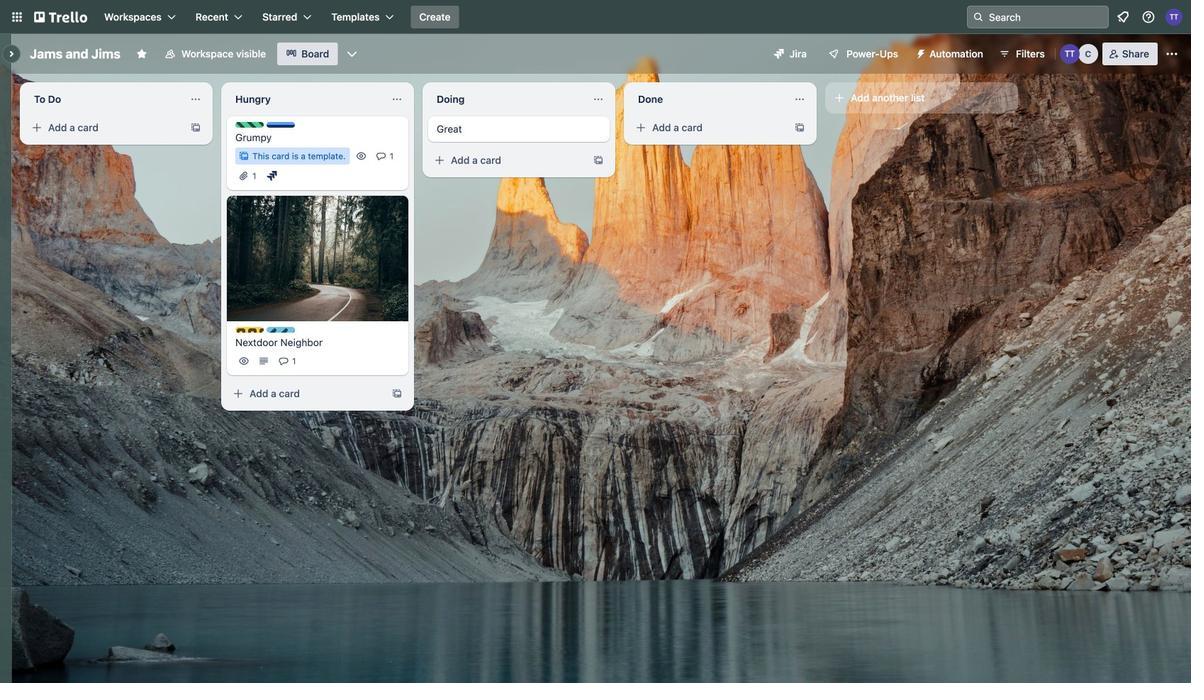 Task type: vqa. For each thing, say whether or not it's contained in the screenshot.
the top For
no



Task type: describe. For each thing, give the bounding box(es) containing it.
open information menu image
[[1142, 10, 1156, 24]]

1 vertical spatial create from template… image
[[392, 388, 403, 399]]

0 vertical spatial sm image
[[910, 43, 930, 62]]

customize views image
[[345, 47, 359, 61]]

0 vertical spatial create from template… image
[[794, 122, 806, 133]]

Board name text field
[[23, 43, 128, 65]]

back to home image
[[34, 6, 87, 28]]

color: green, title: none image
[[235, 122, 264, 128]]

chestercheeetah (chestercheeetah) image
[[1079, 44, 1098, 64]]

1 vertical spatial sm image
[[265, 169, 279, 183]]

0 notifications image
[[1115, 9, 1132, 26]]

Search field
[[967, 6, 1109, 28]]

search image
[[973, 11, 984, 23]]

0 horizontal spatial terry turtle (terryturtle) image
[[1060, 44, 1080, 64]]



Task type: locate. For each thing, give the bounding box(es) containing it.
create from template… image
[[190, 122, 201, 133], [392, 388, 403, 399]]

0 vertical spatial terry turtle (terryturtle) image
[[1166, 9, 1183, 26]]

create from template… image
[[794, 122, 806, 133], [593, 155, 604, 166]]

0 horizontal spatial sm image
[[265, 169, 279, 183]]

jira icon image
[[774, 49, 784, 59]]

1 horizontal spatial create from template… image
[[392, 388, 403, 399]]

0 horizontal spatial create from template… image
[[593, 155, 604, 166]]

None text field
[[428, 88, 587, 111]]

1 vertical spatial terry turtle (terryturtle) image
[[1060, 44, 1080, 64]]

0 vertical spatial create from template… image
[[190, 122, 201, 133]]

primary element
[[0, 0, 1192, 34]]

show menu image
[[1165, 47, 1179, 61]]

1 horizontal spatial sm image
[[910, 43, 930, 62]]

color: sky, title: "flying cars" element
[[267, 327, 295, 333]]

terry turtle (terryturtle) image right open information menu image
[[1166, 9, 1183, 26]]

star or unstar board image
[[136, 48, 147, 60]]

terry turtle (terryturtle) image down search field
[[1060, 44, 1080, 64]]

1 horizontal spatial terry turtle (terryturtle) image
[[1166, 9, 1183, 26]]

None text field
[[26, 88, 184, 111], [227, 88, 386, 111], [630, 88, 789, 111], [26, 88, 184, 111], [227, 88, 386, 111], [630, 88, 789, 111]]

0 horizontal spatial create from template… image
[[190, 122, 201, 133]]

sm image
[[910, 43, 930, 62], [265, 169, 279, 183]]

terry turtle (terryturtle) image
[[1166, 9, 1183, 26], [1060, 44, 1080, 64]]

1 horizontal spatial create from template… image
[[794, 122, 806, 133]]

color: blue, title: none image
[[267, 122, 295, 128]]

1 vertical spatial create from template… image
[[593, 155, 604, 166]]

color: yellow, title: none image
[[235, 327, 264, 333]]



